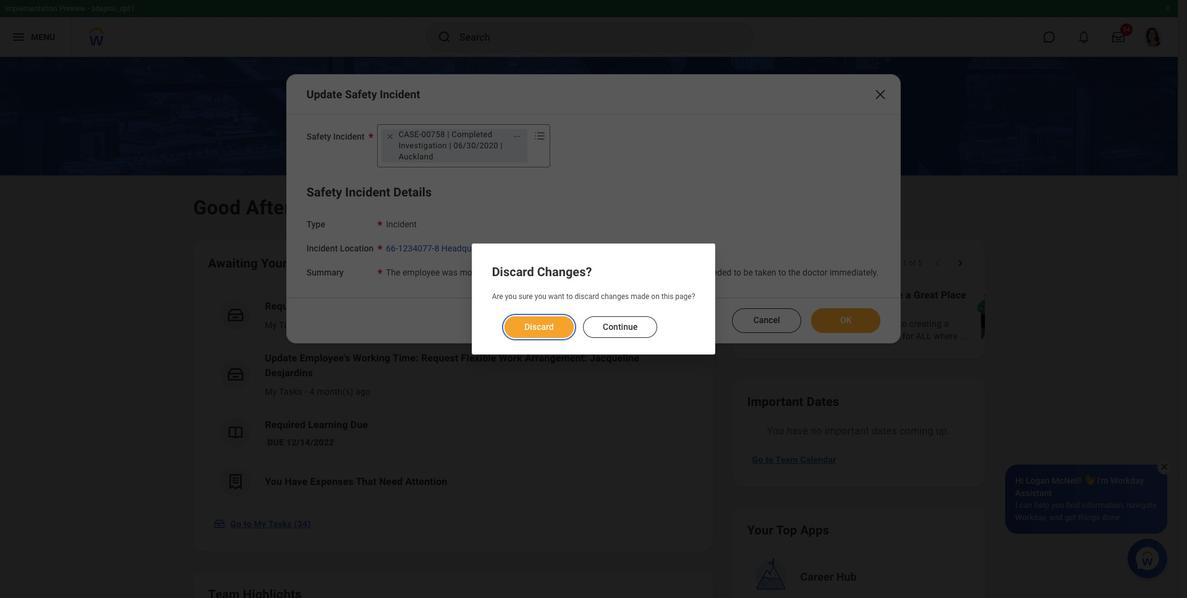 Task type: describe. For each thing, give the bounding box(es) containing it.
completed
[[452, 130, 493, 139]]

0 vertical spatial safety
[[345, 88, 377, 101]]

awaiting your action
[[208, 256, 328, 271]]

update employee's working time: request flexible work arrangement: jacqueline desjardins
[[265, 353, 640, 379]]

incident up action
[[307, 244, 338, 254]]

page?
[[676, 293, 696, 301]]

tasks for 3
[[279, 320, 303, 330]]

good afternoon, logan mcneil main content
[[0, 57, 1188, 599]]

to down committed
[[871, 332, 879, 342]]

important
[[748, 395, 804, 410]]

desjardins inside update employee's working time: request flexible work arrangement: jacqueline desjardins
[[265, 368, 313, 379]]

5
[[919, 259, 923, 268]]

headquarters
[[442, 244, 495, 254]]

have
[[787, 426, 809, 437]]

office
[[586, 268, 608, 277]]

stairs,
[[678, 268, 702, 277]]

flexible inside update employee's working time: request flexible work arrangement: jacqueline desjardins
[[461, 353, 497, 364]]

- for my tasks - 4 month(s) ago
[[305, 387, 308, 397]]

- inside 'safety incident details' group
[[497, 244, 499, 254]]

down
[[641, 268, 662, 277]]

go to team calendar
[[753, 455, 837, 465]]

attention
[[406, 476, 448, 488]]

help
[[824, 290, 845, 301]]

logan inside main content
[[347, 196, 403, 220]]

66-1234077-8    headquarters - auckland link
[[386, 241, 537, 254]]

committed
[[854, 319, 897, 329]]

location
[[340, 244, 374, 254]]

implementation preview -   adeptai_dpt1 banner
[[0, 0, 1179, 57]]

month(s) for 4
[[317, 387, 354, 397]]

x image inside update safety incident dialog
[[874, 87, 889, 102]]

tasks for 4
[[279, 387, 303, 397]]

are
[[839, 319, 852, 329]]

…
[[961, 332, 967, 342]]

work inside update employee's working time: request flexible work arrangement: jacqueline desjardins
[[499, 353, 523, 364]]

discard
[[575, 293, 599, 301]]

that
[[356, 476, 377, 488]]

inbox image inside go to my tasks (34) button
[[213, 518, 226, 531]]

action
[[291, 256, 328, 271]]

book open image
[[226, 424, 245, 442]]

66-1234077-8    headquarters - auckland
[[386, 244, 537, 254]]

1 vertical spatial a
[[945, 319, 949, 329]]

on
[[652, 293, 660, 301]]

1 horizontal spatial you
[[535, 293, 547, 301]]

incident location
[[307, 244, 374, 254]]

12/14/2022
[[287, 438, 334, 448]]

mcneil!
[[1053, 476, 1082, 486]]

0 vertical spatial a
[[906, 290, 912, 301]]

employee
[[403, 268, 440, 277]]

case-00758 | completed investigation | 06/30/2020 | auckland
[[399, 130, 503, 161]]

hi logan mcneil! 👋 i'm workday assistant i can help you find information, navigate workday, and get things done.
[[1016, 476, 1158, 523]]

announcements list
[[743, 287, 1188, 344]]

required
[[265, 419, 306, 431]]

where
[[934, 332, 958, 342]]

0 vertical spatial all
[[878, 304, 895, 316]]

0 horizontal spatial you
[[505, 293, 517, 301]]

the employee was moving boxes of files across the office and fell down the stairs, needed to be taken to the doctor immediately.
[[386, 268, 879, 277]]

can
[[1020, 501, 1033, 510]]

4
[[310, 387, 315, 397]]

implementation preview -   adeptai_dpt1
[[5, 4, 135, 13]]

needed
[[704, 268, 732, 277]]

month(s) for 3
[[317, 320, 354, 330]]

discard button
[[505, 317, 574, 338]]

dates
[[807, 395, 840, 410]]

we
[[824, 319, 837, 329]]

you inside hi logan mcneil! 👋 i'm workday assistant i can help you find information, navigate workday, and get things done.
[[1052, 501, 1065, 510]]

navigate
[[1128, 501, 1158, 510]]

information,
[[1082, 501, 1126, 510]]

case-00758 | completed investigation | 06/30/2020 | auckland, press delete to clear value. option
[[382, 129, 528, 163]]

calendar
[[801, 455, 837, 465]]

this
[[662, 293, 674, 301]]

06/30/2020
[[454, 141, 499, 150]]

3 the from the left
[[789, 268, 801, 277]]

help
[[1035, 501, 1050, 510]]

career
[[801, 571, 834, 584]]

1234077-
[[398, 244, 435, 254]]

have
[[285, 476, 308, 488]]

to right us
[[862, 290, 871, 301]]

adeptai_dpt1
[[92, 4, 135, 13]]

important
[[825, 426, 870, 437]]

go to team calendar button
[[748, 448, 842, 473]]

x small image
[[384, 131, 396, 143]]

details
[[394, 185, 432, 200]]

important dates
[[748, 395, 840, 410]]

dates
[[872, 426, 898, 437]]

0 vertical spatial inbox image
[[226, 366, 245, 384]]

of inside 'safety incident details' group
[[516, 268, 524, 277]]

to inside go to my tasks (34) button
[[244, 520, 252, 530]]

0 vertical spatial arrangement:
[[369, 301, 431, 312]]

fell
[[627, 268, 639, 277]]

employee's
[[300, 353, 351, 364]]

place
[[942, 290, 967, 301]]

expenses
[[310, 476, 354, 488]]

safety for safety incident
[[307, 132, 331, 142]]

case-
[[399, 130, 422, 139]]

safety incident details group
[[307, 183, 881, 279]]

update for update safety incident
[[307, 88, 342, 101]]

go to my tasks (34)
[[230, 520, 311, 530]]

prompts image
[[532, 129, 547, 144]]

are
[[492, 293, 503, 301]]

hub
[[837, 571, 857, 584]]

mcneil
[[408, 196, 472, 220]]

0 horizontal spatial flexible
[[305, 301, 340, 312]]

changes?
[[537, 265, 592, 280]]

and inside hi logan mcneil! 👋 i'm workday assistant i can help you find information, navigate workday, and get things done.
[[1050, 514, 1063, 523]]

hi
[[1016, 476, 1024, 486]]

announcements
[[748, 256, 840, 271]]

8
[[435, 244, 440, 254]]

you have expenses that need attention button
[[208, 458, 698, 507]]

required learning due
[[265, 419, 368, 431]]

i'm
[[1098, 476, 1109, 486]]

1 vertical spatial for
[[903, 332, 914, 342]]

doctor
[[803, 268, 828, 277]]

to left be
[[734, 268, 742, 277]]

go to my tasks (34) button
[[208, 512, 318, 537]]

my tasks - 4 month(s) ago
[[265, 387, 371, 397]]



Task type: vqa. For each thing, say whether or not it's contained in the screenshot.
made
yes



Task type: locate. For each thing, give the bounding box(es) containing it.
close environment banner image
[[1165, 4, 1172, 12]]

1 horizontal spatial request
[[421, 353, 459, 364]]

0 horizontal spatial you
[[265, 476, 282, 488]]

to right taken at the top right
[[779, 268, 787, 277]]

incident up case- in the top of the page
[[380, 88, 421, 101]]

1 horizontal spatial flexible
[[461, 353, 497, 364]]

the
[[386, 268, 401, 277]]

0 horizontal spatial logan
[[347, 196, 403, 220]]

my right inbox image
[[265, 320, 277, 330]]

1 vertical spatial safety
[[307, 132, 331, 142]]

0 vertical spatial logan
[[347, 196, 403, 220]]

continue button
[[583, 317, 658, 338]]

my for my tasks - 4 month(s) ago
[[265, 387, 277, 397]]

month(s) right 3
[[317, 320, 354, 330]]

my up required
[[265, 387, 277, 397]]

go
[[753, 455, 764, 465], [230, 520, 242, 530]]

0 horizontal spatial jacqueline
[[434, 301, 483, 312]]

create
[[874, 290, 904, 301]]

1 vertical spatial my
[[265, 387, 277, 397]]

request up my tasks - 3 month(s) ago
[[265, 301, 302, 312]]

ago down working
[[356, 387, 371, 397]]

auckland down investigation
[[399, 152, 434, 161]]

👋
[[1084, 476, 1096, 486]]

dashboard expenses image
[[226, 473, 245, 492]]

discard changes?
[[492, 265, 592, 280]]

2 ago from the top
[[356, 387, 371, 397]]

- inside banner
[[87, 4, 90, 13]]

1 horizontal spatial the
[[664, 268, 676, 277]]

discard inside discard button
[[525, 322, 554, 332]]

1 the from the left
[[572, 268, 584, 277]]

to inside discard changes? dialog
[[567, 293, 573, 301]]

1 vertical spatial update
[[265, 353, 297, 364]]

safety incident
[[307, 132, 365, 142]]

incident left x small icon
[[334, 132, 365, 142]]

inbox image
[[226, 366, 245, 384], [213, 518, 226, 531]]

region containing discard
[[492, 307, 696, 340]]

0 vertical spatial for
[[862, 304, 875, 316]]

want
[[549, 293, 565, 301]]

66-
[[386, 244, 398, 254]]

to up 'work'
[[900, 319, 908, 329]]

desjardins down 'boxes'
[[486, 301, 534, 312]]

0 horizontal spatial of
[[516, 268, 524, 277]]

0 vertical spatial your
[[261, 256, 288, 271]]

1 horizontal spatial for
[[903, 332, 914, 342]]

work down discard button
[[499, 353, 523, 364]]

1 vertical spatial due
[[268, 438, 284, 448]]

0 vertical spatial x image
[[874, 87, 889, 102]]

jacqueline inside update employee's working time: request flexible work arrangement: jacqueline desjardins
[[590, 353, 640, 364]]

awaiting
[[208, 256, 258, 271]]

- left 3
[[305, 320, 308, 330]]

1 vertical spatial month(s)
[[317, 387, 354, 397]]

your
[[261, 256, 288, 271], [748, 523, 774, 538]]

you right sure
[[535, 293, 547, 301]]

1 vertical spatial request
[[421, 353, 459, 364]]

assistant
[[1016, 489, 1053, 499]]

up.
[[937, 426, 951, 437]]

was
[[442, 268, 458, 277]]

- for implementation preview -   adeptai_dpt1
[[87, 4, 90, 13]]

all down create
[[878, 304, 895, 316]]

all down creating
[[917, 332, 932, 342]]

time:
[[393, 353, 419, 364]]

2 the from the left
[[664, 268, 676, 277]]

apps
[[801, 523, 830, 538]]

safety inside group
[[307, 185, 342, 200]]

0 vertical spatial auckland
[[399, 152, 434, 161]]

inbox image
[[226, 306, 245, 325]]

your top apps
[[748, 523, 830, 538]]

tasks left (34)
[[268, 520, 292, 530]]

auckland inside "66-1234077-8    headquarters - auckland" link
[[501, 244, 537, 254]]

1 horizontal spatial go
[[753, 455, 764, 465]]

1 horizontal spatial and
[[1050, 514, 1063, 523]]

0 vertical spatial and
[[610, 268, 625, 277]]

1 horizontal spatial a
[[945, 319, 949, 329]]

my left (34)
[[254, 520, 266, 530]]

auckland inside case-00758 | completed investigation | 06/30/2020 | auckland
[[399, 152, 434, 161]]

you inside button
[[265, 476, 282, 488]]

jacqueline down continue "button"
[[590, 353, 640, 364]]

request right time: at bottom left
[[421, 353, 459, 364]]

arrangement: down the
[[369, 301, 431, 312]]

safety
[[345, 88, 377, 101], [307, 132, 331, 142], [307, 185, 342, 200]]

taken
[[756, 268, 777, 277]]

2 month(s) from the top
[[317, 387, 354, 397]]

to right "want"
[[567, 293, 573, 301]]

workday
[[1111, 476, 1145, 486]]

discard changes? dialog
[[472, 244, 716, 355]]

career hub
[[801, 571, 857, 584]]

case-00758 | completed investigation | 06/30/2020 | auckland element
[[399, 129, 506, 163]]

of inside status
[[910, 259, 917, 268]]

you have expenses that need attention
[[265, 476, 448, 488]]

1
[[903, 259, 908, 268]]

- for my tasks - 3 month(s) ago
[[305, 320, 308, 330]]

- right preview
[[87, 4, 90, 13]]

logan
[[347, 196, 403, 220], [1026, 476, 1051, 486]]

0 vertical spatial due
[[351, 419, 368, 431]]

learning
[[308, 419, 348, 431]]

1 vertical spatial jacqueline
[[590, 353, 640, 364]]

the right "down"
[[664, 268, 676, 277]]

0 vertical spatial ago
[[356, 320, 371, 330]]

you
[[767, 426, 785, 437], [265, 476, 282, 488]]

your left action
[[261, 256, 288, 271]]

00758
[[422, 130, 445, 139]]

desjardins up the 4
[[265, 368, 313, 379]]

1 horizontal spatial all
[[917, 332, 932, 342]]

boxes
[[491, 268, 514, 277]]

arrangement: inside update employee's working time: request flexible work arrangement: jacqueline desjardins
[[525, 353, 588, 364]]

1 horizontal spatial jacqueline
[[590, 353, 640, 364]]

0 horizontal spatial request
[[265, 301, 302, 312]]

ago
[[356, 320, 371, 330], [356, 387, 371, 397]]

0 horizontal spatial desjardins
[[265, 368, 313, 379]]

update safety incident
[[307, 88, 421, 101]]

safety up safety incident
[[345, 88, 377, 101]]

0 horizontal spatial your
[[261, 256, 288, 271]]

1 horizontal spatial x image
[[1161, 463, 1170, 472]]

of right 1
[[910, 259, 917, 268]]

arrangement: down discard button
[[525, 353, 588, 364]]

1 horizontal spatial due
[[351, 419, 368, 431]]

implementation
[[5, 4, 57, 13]]

0 horizontal spatial a
[[906, 290, 912, 301]]

incident element
[[386, 217, 417, 230]]

to left team at the right bottom of the page
[[766, 455, 774, 465]]

1 vertical spatial auckland
[[501, 244, 537, 254]]

afternoon,
[[246, 196, 342, 220]]

0 horizontal spatial and
[[610, 268, 625, 277]]

1 vertical spatial go
[[230, 520, 242, 530]]

for up committed
[[862, 304, 875, 316]]

ago up working
[[356, 320, 371, 330]]

chevron right small image
[[954, 257, 967, 270]]

investigation
[[399, 141, 447, 150]]

my tasks - 3 month(s) ago
[[265, 320, 371, 330]]

x image
[[874, 87, 889, 102], [1161, 463, 1170, 472]]

1 month(s) from the top
[[317, 320, 354, 330]]

related actions image
[[513, 132, 521, 141]]

1 vertical spatial you
[[265, 476, 282, 488]]

incident up 66- on the top
[[386, 220, 417, 230]]

of left files
[[516, 268, 524, 277]]

region
[[492, 307, 696, 340]]

a left great
[[906, 290, 912, 301]]

month(s) right the 4
[[317, 387, 354, 397]]

-
[[87, 4, 90, 13], [497, 244, 499, 254], [305, 320, 308, 330], [305, 387, 308, 397]]

tasks
[[279, 320, 303, 330], [279, 387, 303, 397], [268, 520, 292, 530]]

update for update employee's working time: request flexible work arrangement: jacqueline desjardins
[[265, 353, 297, 364]]

discard up sure
[[492, 265, 534, 280]]

0 vertical spatial go
[[753, 455, 764, 465]]

i
[[1016, 501, 1018, 510]]

and left get
[[1050, 514, 1063, 523]]

1 horizontal spatial arrangement:
[[525, 353, 588, 364]]

you left the 'find'
[[1052, 501, 1065, 510]]

0 horizontal spatial all
[[878, 304, 895, 316]]

to inside go to team calendar button
[[766, 455, 774, 465]]

1 vertical spatial flexible
[[461, 353, 497, 364]]

1 ago from the top
[[356, 320, 371, 330]]

1 vertical spatial logan
[[1026, 476, 1051, 486]]

you for you have expenses that need attention
[[265, 476, 282, 488]]

1 horizontal spatial logan
[[1026, 476, 1051, 486]]

1 vertical spatial desjardins
[[265, 368, 313, 379]]

a up the where
[[945, 319, 949, 329]]

1 vertical spatial discard
[[525, 322, 554, 332]]

my
[[265, 320, 277, 330], [265, 387, 277, 397], [254, 520, 266, 530]]

(34)
[[294, 520, 311, 530]]

0 vertical spatial jacqueline
[[434, 301, 483, 312]]

search image
[[437, 30, 452, 45]]

discard for discard changes?
[[492, 265, 534, 280]]

2 horizontal spatial work
[[836, 304, 859, 316]]

3
[[310, 320, 315, 330]]

1 horizontal spatial inbox image
[[226, 366, 245, 384]]

auckland up files
[[501, 244, 537, 254]]

across
[[544, 268, 570, 277]]

safety up the type
[[307, 185, 342, 200]]

region inside discard changes? dialog
[[492, 307, 696, 340]]

0 vertical spatial request
[[265, 301, 302, 312]]

2 vertical spatial my
[[254, 520, 266, 530]]

update safety incident dialog
[[286, 74, 902, 344]]

0 vertical spatial month(s)
[[317, 320, 354, 330]]

0 vertical spatial flexible
[[305, 301, 340, 312]]

the left doctor
[[789, 268, 801, 277]]

notifications large image
[[1078, 31, 1091, 43]]

due 12/14/2022
[[268, 438, 334, 448]]

files
[[526, 268, 542, 277]]

1 horizontal spatial update
[[307, 88, 342, 101]]

career hub button
[[749, 556, 972, 599]]

you have no important dates coming up.
[[767, 426, 951, 437]]

0 horizontal spatial auckland
[[399, 152, 434, 161]]

inbox image left 'go to my tasks (34)'
[[213, 518, 226, 531]]

due down required
[[268, 438, 284, 448]]

you right are
[[505, 293, 517, 301]]

work inside help us to create a great place to work for all we are committed to creating a great place to work for all where …
[[836, 304, 859, 316]]

jacqueline down was
[[434, 301, 483, 312]]

discard
[[492, 265, 534, 280], [525, 322, 554, 332]]

1 vertical spatial your
[[748, 523, 774, 538]]

update inside update employee's working time: request flexible work arrangement: jacqueline desjardins
[[265, 353, 297, 364]]

find
[[1067, 501, 1080, 510]]

all
[[878, 304, 895, 316], [917, 332, 932, 342]]

work up are
[[836, 304, 859, 316]]

2 vertical spatial safety
[[307, 185, 342, 200]]

inbox large image
[[1113, 31, 1125, 43]]

safety down update safety incident
[[307, 132, 331, 142]]

tasks left the 4
[[279, 387, 303, 397]]

you for you have no important dates coming up.
[[767, 426, 785, 437]]

the left office
[[572, 268, 584, 277]]

due right learning on the bottom of the page
[[351, 419, 368, 431]]

safety for safety incident details
[[307, 185, 342, 200]]

no
[[811, 426, 823, 437]]

|
[[448, 130, 450, 139], [450, 141, 452, 150], [501, 141, 503, 150]]

safety incident details button
[[307, 185, 432, 200]]

2 horizontal spatial the
[[789, 268, 801, 277]]

1 vertical spatial tasks
[[279, 387, 303, 397]]

0 horizontal spatial the
[[572, 268, 584, 277]]

1 vertical spatial ago
[[356, 387, 371, 397]]

1 vertical spatial all
[[917, 332, 932, 342]]

ago for my tasks - 4 month(s) ago
[[356, 387, 371, 397]]

top
[[777, 523, 798, 538]]

2 horizontal spatial you
[[1052, 501, 1065, 510]]

you
[[505, 293, 517, 301], [535, 293, 547, 301], [1052, 501, 1065, 510]]

chevron left small image
[[932, 257, 944, 270]]

incident left details
[[345, 185, 391, 200]]

need
[[379, 476, 403, 488]]

go for go to team calendar
[[753, 455, 764, 465]]

1 vertical spatial inbox image
[[213, 518, 226, 531]]

1 vertical spatial arrangement:
[[525, 353, 588, 364]]

summary
[[307, 268, 344, 277]]

0 vertical spatial discard
[[492, 265, 534, 280]]

0 horizontal spatial work
[[343, 301, 366, 312]]

for right 'work'
[[903, 332, 914, 342]]

team
[[776, 455, 799, 465]]

0 horizontal spatial update
[[265, 353, 297, 364]]

tasks left 3
[[279, 320, 303, 330]]

my for my tasks - 3 month(s) ago
[[265, 320, 277, 330]]

1 of 5 status
[[903, 259, 923, 269]]

1 horizontal spatial desjardins
[[486, 301, 534, 312]]

month(s)
[[317, 320, 354, 330], [317, 387, 354, 397]]

get
[[1065, 514, 1077, 523]]

go left team at the right bottom of the page
[[753, 455, 764, 465]]

0 vertical spatial tasks
[[279, 320, 303, 330]]

request inside update employee's working time: request flexible work arrangement: jacqueline desjardins
[[421, 353, 459, 364]]

type
[[307, 220, 325, 230]]

2 vertical spatial tasks
[[268, 520, 292, 530]]

creating
[[910, 319, 942, 329]]

immediately.
[[830, 268, 879, 277]]

1 vertical spatial and
[[1050, 514, 1063, 523]]

1 horizontal spatial you
[[767, 426, 785, 437]]

ago for my tasks - 3 month(s) ago
[[356, 320, 371, 330]]

incident
[[380, 88, 421, 101], [334, 132, 365, 142], [345, 185, 391, 200], [386, 220, 417, 230], [307, 244, 338, 254]]

1 horizontal spatial work
[[499, 353, 523, 364]]

my inside button
[[254, 520, 266, 530]]

your left top
[[748, 523, 774, 538]]

0 horizontal spatial for
[[862, 304, 875, 316]]

update left employee's
[[265, 353, 297, 364]]

- up 'boxes'
[[497, 244, 499, 254]]

work up my tasks - 3 month(s) ago
[[343, 301, 366, 312]]

to down "dashboard expenses" icon
[[244, 520, 252, 530]]

logan inside hi logan mcneil! 👋 i'm workday assistant i can help you find information, navigate workday, and get things done.
[[1026, 476, 1051, 486]]

go for go to my tasks (34)
[[230, 520, 242, 530]]

0 vertical spatial you
[[767, 426, 785, 437]]

sure
[[519, 293, 533, 301]]

inbox image up book open "image"
[[226, 366, 245, 384]]

to up we
[[824, 304, 833, 316]]

1 horizontal spatial of
[[910, 259, 917, 268]]

and inside 'safety incident details' group
[[610, 268, 625, 277]]

0 horizontal spatial arrangement:
[[369, 301, 431, 312]]

tasks inside button
[[268, 520, 292, 530]]

awaiting your action list
[[208, 290, 698, 507]]

0 horizontal spatial x image
[[874, 87, 889, 102]]

1 horizontal spatial your
[[748, 523, 774, 538]]

request
[[265, 301, 302, 312], [421, 353, 459, 364]]

0 vertical spatial desjardins
[[486, 301, 534, 312]]

update inside dialog
[[307, 88, 342, 101]]

discard down sure
[[525, 322, 554, 332]]

done.
[[1103, 514, 1123, 523]]

0 vertical spatial update
[[307, 88, 342, 101]]

be
[[744, 268, 753, 277]]

go down "dashboard expenses" icon
[[230, 520, 242, 530]]

help us to create a great place to work for all we are committed to creating a great place to work for all where …
[[824, 290, 967, 342]]

profile logan mcneil element
[[1137, 24, 1171, 51]]

0 horizontal spatial due
[[268, 438, 284, 448]]

good
[[193, 196, 241, 220]]

arrangement:
[[369, 301, 431, 312], [525, 353, 588, 364]]

discard for discard
[[525, 322, 554, 332]]

0 vertical spatial my
[[265, 320, 277, 330]]

coming
[[900, 426, 934, 437]]

1 horizontal spatial auckland
[[501, 244, 537, 254]]

0 horizontal spatial go
[[230, 520, 242, 530]]

and left the fell
[[610, 268, 625, 277]]

1 vertical spatial x image
[[1161, 463, 1170, 472]]

0 horizontal spatial inbox image
[[213, 518, 226, 531]]

great
[[914, 290, 939, 301]]

update up safety incident
[[307, 88, 342, 101]]

- left the 4
[[305, 387, 308, 397]]



